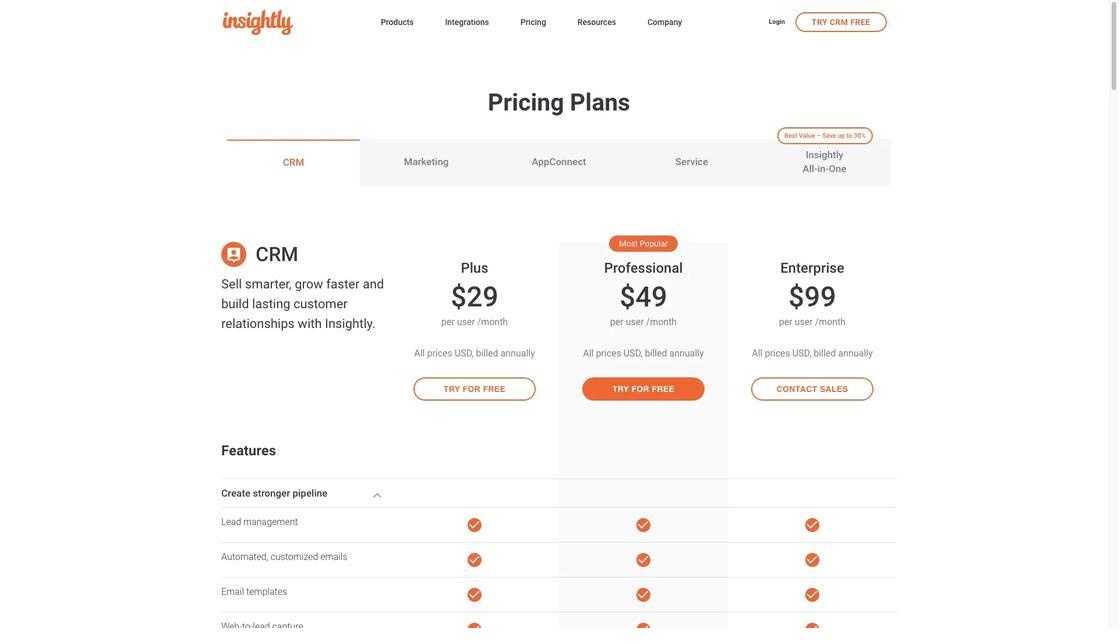 Task type: vqa. For each thing, say whether or not it's contained in the screenshot.
the USD, associated with 49
yes



Task type: locate. For each thing, give the bounding box(es) containing it.
1 horizontal spatial $
[[620, 281, 636, 314]]

pricing link
[[521, 15, 546, 31]]

usd, for 49
[[624, 348, 643, 359]]

contact sales link
[[742, 378, 883, 430]]

1 horizontal spatial /month
[[646, 317, 677, 328]]

1 horizontal spatial user
[[626, 317, 644, 328]]

$
[[451, 281, 467, 314], [620, 281, 636, 314], [789, 281, 804, 314]]

1 $ from the left
[[451, 281, 467, 314]]

2 horizontal spatial all prices usd, billed annually
[[752, 348, 873, 359]]

1 horizontal spatial try
[[612, 385, 629, 394]]

0 horizontal spatial billed
[[476, 348, 498, 359]]

billed up sales
[[814, 348, 836, 359]]

emails
[[320, 552, 347, 563]]

1 all from the left
[[414, 348, 425, 359]]

1 all prices usd, billed annually from the left
[[414, 348, 535, 359]]

0 vertical spatial crm
[[830, 17, 848, 26]]

2 horizontal spatial annually
[[838, 348, 873, 359]]

3 all prices usd, billed annually from the left
[[752, 348, 873, 359]]

2 horizontal spatial try
[[812, 17, 828, 26]]

/month down 99
[[815, 317, 846, 328]]

2 horizontal spatial prices
[[765, 348, 790, 359]]

stronger
[[253, 488, 290, 500]]

build
[[221, 297, 249, 312]]

try for first try for free button from the right
[[612, 385, 629, 394]]

2 try for free from the left
[[612, 385, 675, 394]]

1 horizontal spatial billed
[[645, 348, 667, 359]]

insightly all-in-one
[[803, 149, 847, 175]]

usd, up 'contact'
[[792, 348, 812, 359]]

–
[[817, 132, 821, 140]]

usd, for 29
[[455, 348, 474, 359]]

chevron up image
[[370, 489, 384, 503]]

1 vertical spatial crm
[[283, 157, 304, 168]]

99
[[804, 281, 836, 314]]

lead management
[[221, 517, 298, 528]]

all prices usd, billed annually up contact sales button at the right bottom of page
[[752, 348, 873, 359]]

1 horizontal spatial try for free link
[[573, 378, 714, 430]]

all prices usd, billed annually
[[414, 348, 535, 359], [583, 348, 704, 359], [752, 348, 873, 359]]

0 horizontal spatial /month
[[477, 317, 508, 328]]

billed down $ 49 per user /month
[[645, 348, 667, 359]]

2 horizontal spatial /month
[[815, 317, 846, 328]]

user for 99
[[795, 317, 813, 328]]

free for first try for free button from the right
[[652, 385, 675, 394]]

usd, down $ 29 per user /month
[[455, 348, 474, 359]]

user inside $ 29 per user /month
[[457, 317, 475, 328]]

1 horizontal spatial usd,
[[624, 348, 643, 359]]

1 prices from the left
[[427, 348, 452, 359]]

2 for from the left
[[632, 385, 649, 394]]

$ for 99
[[789, 281, 804, 314]]

professional
[[604, 260, 683, 277]]

per inside $ 49 per user /month
[[610, 317, 624, 328]]

user inside $ 49 per user /month
[[626, 317, 644, 328]]

prices
[[427, 348, 452, 359], [596, 348, 621, 359], [765, 348, 790, 359]]

email
[[221, 587, 244, 598]]

company
[[648, 17, 682, 27]]

$ inside $ 49 per user /month
[[620, 281, 636, 314]]

pricing plans
[[488, 89, 630, 116]]

try for free
[[444, 385, 506, 394], [612, 385, 675, 394]]

user down 29
[[457, 317, 475, 328]]

0 horizontal spatial try for free link
[[404, 378, 545, 430]]

0 horizontal spatial per
[[441, 317, 455, 328]]

2 $ from the left
[[620, 281, 636, 314]]

crm inside button
[[830, 17, 848, 26]]

per
[[441, 317, 455, 328], [610, 317, 624, 328], [779, 317, 792, 328]]

$ for 49
[[620, 281, 636, 314]]

2 try for free link from the left
[[573, 378, 714, 430]]

$ 49 per user /month
[[610, 281, 677, 328]]

1 for from the left
[[463, 385, 481, 394]]

try for try crm free button
[[812, 17, 828, 26]]

billed
[[476, 348, 498, 359], [645, 348, 667, 359], [814, 348, 836, 359]]

2 all from the left
[[583, 348, 594, 359]]

all
[[414, 348, 425, 359], [583, 348, 594, 359], [752, 348, 763, 359]]

user down 99
[[795, 317, 813, 328]]

$ inside $ 29 per user /month
[[451, 281, 467, 314]]

3 all from the left
[[752, 348, 763, 359]]

free for first try for free button
[[483, 385, 506, 394]]

crm inside products and bundles tab list
[[283, 157, 304, 168]]

user down 49
[[626, 317, 644, 328]]

for
[[463, 385, 481, 394], [632, 385, 649, 394]]

3 user from the left
[[795, 317, 813, 328]]

try for free button
[[413, 378, 536, 401], [582, 378, 705, 401]]

1 free from the left
[[483, 385, 506, 394]]

1 usd, from the left
[[455, 348, 474, 359]]

free
[[483, 385, 506, 394], [652, 385, 675, 394]]

2 billed from the left
[[645, 348, 667, 359]]

per inside $ 29 per user /month
[[441, 317, 455, 328]]

0 horizontal spatial all
[[414, 348, 425, 359]]

1 horizontal spatial per
[[610, 317, 624, 328]]

0 vertical spatial pricing
[[521, 17, 546, 27]]

to
[[847, 132, 852, 140]]

try for free link
[[404, 378, 545, 430], [573, 378, 714, 430]]

2 horizontal spatial usd,
[[792, 348, 812, 359]]

2 horizontal spatial $
[[789, 281, 804, 314]]

30%
[[854, 132, 866, 140]]

1 horizontal spatial for
[[632, 385, 649, 394]]

free
[[851, 17, 870, 26]]

/month inside the $ 99 per user /month
[[815, 317, 846, 328]]

2 free from the left
[[652, 385, 675, 394]]

try
[[812, 17, 828, 26], [444, 385, 460, 394], [612, 385, 629, 394]]

1 horizontal spatial all prices usd, billed annually
[[583, 348, 704, 359]]

3 per from the left
[[779, 317, 792, 328]]

$ 29 per user /month
[[441, 281, 508, 328]]

0 horizontal spatial all prices usd, billed annually
[[414, 348, 535, 359]]

2 user from the left
[[626, 317, 644, 328]]

2 try for free button from the left
[[582, 378, 705, 401]]

/month
[[477, 317, 508, 328], [646, 317, 677, 328], [815, 317, 846, 328]]

$ inside the $ 99 per user /month
[[789, 281, 804, 314]]

crm
[[830, 17, 848, 26], [283, 157, 304, 168], [256, 243, 298, 266]]

/month down 49
[[646, 317, 677, 328]]

2 horizontal spatial billed
[[814, 348, 836, 359]]

1 try for free button from the left
[[413, 378, 536, 401]]

0 horizontal spatial free
[[483, 385, 506, 394]]

/month inside $ 29 per user /month
[[477, 317, 508, 328]]

user
[[457, 317, 475, 328], [626, 317, 644, 328], [795, 317, 813, 328]]

0 horizontal spatial try for free
[[444, 385, 506, 394]]

/month down 29
[[477, 317, 508, 328]]

1 try for free link from the left
[[404, 378, 545, 430]]

pricing for pricing
[[521, 17, 546, 27]]

automated,
[[221, 552, 268, 563]]

all prices usd, billed annually for 49
[[583, 348, 704, 359]]

products and bundles tab list
[[227, 127, 891, 186]]

0 horizontal spatial for
[[463, 385, 481, 394]]

$ down professional
[[620, 281, 636, 314]]

2 horizontal spatial user
[[795, 317, 813, 328]]

2 prices from the left
[[596, 348, 621, 359]]

try crm free button
[[795, 12, 887, 32]]

try inside button
[[812, 17, 828, 26]]

1 billed from the left
[[476, 348, 498, 359]]

one
[[829, 163, 847, 175]]

1 horizontal spatial all
[[583, 348, 594, 359]]

3 billed from the left
[[814, 348, 836, 359]]

0 horizontal spatial annually
[[501, 348, 535, 359]]

try for free for first try for free button
[[444, 385, 506, 394]]

3 $ from the left
[[789, 281, 804, 314]]

0 horizontal spatial try for free button
[[413, 378, 536, 401]]

/month for 99
[[815, 317, 846, 328]]

2 per from the left
[[610, 317, 624, 328]]

1 horizontal spatial annually
[[669, 348, 704, 359]]

most popular
[[619, 239, 668, 248]]

login
[[769, 18, 785, 26]]

3 prices from the left
[[765, 348, 790, 359]]

1 annually from the left
[[501, 348, 535, 359]]

usd,
[[455, 348, 474, 359], [624, 348, 643, 359], [792, 348, 812, 359]]

2 vertical spatial crm
[[256, 243, 298, 266]]

0 horizontal spatial $
[[451, 281, 467, 314]]

1 horizontal spatial try for free button
[[582, 378, 705, 401]]

0 horizontal spatial try
[[444, 385, 460, 394]]

per inside the $ 99 per user /month
[[779, 317, 792, 328]]

0 horizontal spatial usd,
[[455, 348, 474, 359]]

all prices usd, billed annually down $ 49 per user /month
[[583, 348, 704, 359]]

1 horizontal spatial try for free
[[612, 385, 675, 394]]

/month inside $ 49 per user /month
[[646, 317, 677, 328]]

all-
[[803, 163, 818, 175]]

2 all prices usd, billed annually from the left
[[583, 348, 704, 359]]

products
[[381, 17, 414, 27]]

3 usd, from the left
[[792, 348, 812, 359]]

user inside the $ 99 per user /month
[[795, 317, 813, 328]]

pricing
[[521, 17, 546, 27], [488, 89, 564, 116]]

$ down 'plus'
[[451, 281, 467, 314]]

customized
[[271, 552, 318, 563]]

1 horizontal spatial free
[[652, 385, 675, 394]]

1 user from the left
[[457, 317, 475, 328]]

insightly
[[806, 149, 843, 161]]

insightly logo image
[[223, 10, 293, 35]]

1 per from the left
[[441, 317, 455, 328]]

1 horizontal spatial prices
[[596, 348, 621, 359]]

grow
[[295, 277, 323, 292]]

usd, down $ 49 per user /month
[[624, 348, 643, 359]]

1 try for free from the left
[[444, 385, 506, 394]]

usd, for 99
[[792, 348, 812, 359]]

1 /month from the left
[[477, 317, 508, 328]]

try crm free link
[[795, 12, 887, 32]]

all prices usd, billed annually down $ 29 per user /month
[[414, 348, 535, 359]]

insightly.
[[325, 317, 376, 331]]

3 /month from the left
[[815, 317, 846, 328]]

2 horizontal spatial all
[[752, 348, 763, 359]]

billed for 29
[[476, 348, 498, 359]]

billed down $ 29 per user /month
[[476, 348, 498, 359]]

2 usd, from the left
[[624, 348, 643, 359]]

$ down enterprise on the right of the page
[[789, 281, 804, 314]]

sell
[[221, 277, 242, 292]]

2 annually from the left
[[669, 348, 704, 359]]

3 annually from the left
[[838, 348, 873, 359]]

prices for 29
[[427, 348, 452, 359]]

1 vertical spatial pricing
[[488, 89, 564, 116]]

try crm free
[[812, 17, 870, 26]]

prices for 49
[[596, 348, 621, 359]]

2 horizontal spatial per
[[779, 317, 792, 328]]

in-
[[818, 163, 829, 175]]

best value – save up to 30%
[[784, 132, 866, 140]]

with
[[298, 317, 322, 331]]

integrations link
[[445, 15, 489, 31]]

annually
[[501, 348, 535, 359], [669, 348, 704, 359], [838, 348, 873, 359]]

2 /month from the left
[[646, 317, 677, 328]]

0 horizontal spatial prices
[[427, 348, 452, 359]]

0 horizontal spatial user
[[457, 317, 475, 328]]

faster
[[326, 277, 360, 292]]



Task type: describe. For each thing, give the bounding box(es) containing it.
for for first try for free button from the right
[[632, 385, 649, 394]]

management
[[243, 517, 298, 528]]

marketing link
[[360, 140, 493, 186]]

service
[[675, 156, 708, 168]]

all for 49
[[583, 348, 594, 359]]

try for free for first try for free button from the right
[[612, 385, 675, 394]]

billed for 99
[[814, 348, 836, 359]]

service link
[[625, 140, 758, 186]]

features
[[221, 443, 276, 460]]

sell smarter, grow faster and build lasting customer relationships with insightly.
[[221, 277, 384, 331]]

annually for 49
[[669, 348, 704, 359]]

contact sales
[[777, 385, 848, 394]]

annually for 29
[[501, 348, 535, 359]]

up
[[838, 132, 845, 140]]

lasting
[[252, 297, 290, 312]]

all for 29
[[414, 348, 425, 359]]

per for 99
[[779, 317, 792, 328]]

$ for 29
[[451, 281, 467, 314]]

all prices usd, billed annually for 99
[[752, 348, 873, 359]]

resources link
[[578, 15, 616, 31]]

user for 49
[[626, 317, 644, 328]]

all for 99
[[752, 348, 763, 359]]

49
[[636, 281, 667, 314]]

plus
[[461, 260, 488, 277]]

appconnect
[[532, 156, 586, 168]]

29
[[467, 281, 498, 314]]

company link
[[648, 15, 682, 31]]

crm icon image
[[221, 242, 246, 267]]

login link
[[769, 17, 785, 27]]

for for first try for free button
[[463, 385, 481, 394]]

contact
[[777, 385, 817, 394]]

contact sales button
[[751, 378, 874, 401]]

crm link
[[227, 140, 360, 186]]

automated, customized emails
[[221, 552, 347, 563]]

save
[[822, 132, 836, 140]]

plans
[[570, 89, 630, 116]]

billed for 49
[[645, 348, 667, 359]]

create stronger pipeline
[[221, 488, 327, 500]]

create
[[221, 488, 250, 500]]

email templates
[[221, 587, 287, 598]]

customer
[[294, 297, 348, 312]]

pricing for pricing plans
[[488, 89, 564, 116]]

popular
[[640, 239, 668, 248]]

marketing
[[404, 156, 449, 168]]

relationships
[[221, 317, 295, 331]]

best
[[784, 132, 797, 140]]

all prices usd, billed annually for 29
[[414, 348, 535, 359]]

per for 29
[[441, 317, 455, 328]]

most
[[619, 239, 638, 248]]

lead
[[221, 517, 241, 528]]

smarter,
[[245, 277, 292, 292]]

/month for 29
[[477, 317, 508, 328]]

resources
[[578, 17, 616, 27]]

products link
[[381, 15, 414, 31]]

templates
[[246, 587, 287, 598]]

user for 29
[[457, 317, 475, 328]]

sales
[[820, 385, 848, 394]]

insightly logo link
[[223, 10, 362, 35]]

annually for 99
[[838, 348, 873, 359]]

prices for 99
[[765, 348, 790, 359]]

$ 99 per user /month
[[779, 281, 846, 328]]

appconnect link
[[493, 140, 625, 186]]

value
[[799, 132, 815, 140]]

per for 49
[[610, 317, 624, 328]]

enterprise
[[781, 260, 844, 277]]

pipeline
[[293, 488, 327, 500]]

try for first try for free button
[[444, 385, 460, 394]]

integrations
[[445, 17, 489, 27]]

/month for 49
[[646, 317, 677, 328]]

and
[[363, 277, 384, 292]]



